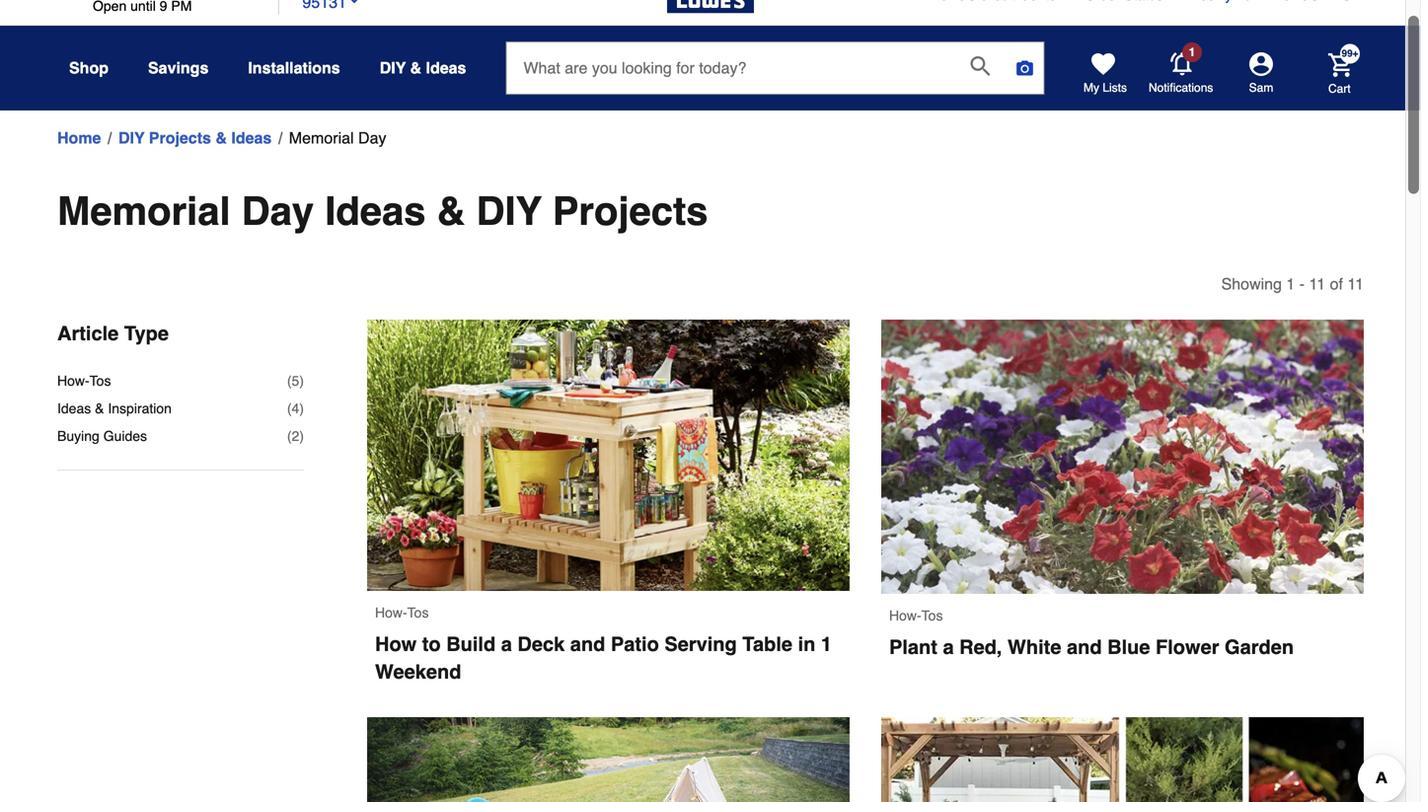 Task type: describe. For each thing, give the bounding box(es) containing it.
camera image
[[1015, 58, 1035, 78]]

ideas inside diy & ideas button
[[426, 59, 466, 77]]

) for ( 5 )
[[299, 373, 304, 389]]

how-tos for how to build a deck and patio serving table in 1 weekend
[[375, 605, 429, 621]]

sam button
[[1214, 52, 1309, 96]]

garden
[[1225, 636, 1294, 659]]

) for ( 4 )
[[299, 401, 304, 417]]

lists
[[1103, 81, 1127, 95]]

memorial day button
[[289, 126, 386, 150]]

diy projects & ideas link
[[118, 126, 272, 150]]

how-tos for plant a red, white and blue flower garden
[[889, 608, 943, 624]]

lowe's home improvement lists image
[[1092, 52, 1115, 76]]

article type
[[57, 322, 169, 345]]

) for ( 2 )
[[299, 428, 304, 444]]

installations button
[[248, 50, 340, 86]]

type
[[124, 322, 169, 345]]

showing
[[1222, 275, 1282, 293]]

how-tos for (
[[57, 373, 111, 389]]

day for memorial day ideas & diy projects
[[242, 189, 314, 234]]

diy & ideas
[[380, 59, 466, 77]]

my lists
[[1084, 81, 1127, 95]]

( 5 )
[[287, 373, 304, 389]]

serving
[[665, 633, 737, 656]]

blue
[[1108, 636, 1150, 659]]

a inside how to build a deck and patio serving table in 1 weekend
[[501, 633, 512, 656]]

memorial for memorial day
[[289, 129, 354, 147]]

home
[[57, 129, 101, 147]]

4
[[292, 401, 299, 417]]

search image
[[971, 56, 990, 76]]

tos for how to build a deck and patio serving table in 1 weekend
[[407, 605, 429, 621]]

showing 1 - 11 of 11
[[1222, 275, 1364, 293]]

diy projects & ideas
[[118, 129, 272, 147]]

inspiration
[[108, 401, 172, 417]]

deck
[[518, 633, 565, 656]]

lowe's home improvement notification center image
[[1171, 52, 1194, 76]]

5
[[292, 373, 299, 389]]

( for 2
[[287, 428, 292, 444]]

day for memorial day
[[358, 129, 386, 147]]

kids roasting marshmallows over a backyard fire pit. image
[[367, 718, 850, 802]]

chevron down image
[[346, 0, 362, 8]]

plant a red, white and blue flower garden
[[889, 636, 1294, 659]]

my
[[1084, 81, 1100, 95]]

in
[[798, 633, 816, 656]]

( 4 )
[[287, 401, 304, 417]]

my lists link
[[1084, 52, 1127, 96]]

savings
[[148, 59, 209, 77]]

table
[[743, 633, 793, 656]]

99+
[[1342, 48, 1359, 59]]

1 inside how to build a deck and patio serving table in 1 weekend
[[821, 633, 832, 656]]

a cedar patio serving table with beverages on ice, glasses, lemons and limes and plates. image
[[367, 320, 850, 591]]

0 horizontal spatial projects
[[149, 129, 211, 147]]

article
[[57, 322, 119, 345]]

sam
[[1249, 81, 1274, 95]]

1 horizontal spatial and
[[1067, 636, 1102, 659]]

build
[[446, 633, 496, 656]]

home link
[[57, 126, 101, 150]]

2 vertical spatial diy
[[476, 189, 542, 234]]

-
[[1300, 275, 1305, 293]]

( for 5
[[287, 373, 292, 389]]

Search Query text field
[[507, 42, 955, 94]]

tos for plant a red, white and blue flower garden
[[922, 608, 943, 624]]

how- for (
[[57, 373, 89, 389]]

1 horizontal spatial a
[[943, 636, 954, 659]]

of
[[1330, 275, 1343, 293]]

1 vertical spatial projects
[[552, 189, 708, 234]]



Task type: vqa. For each thing, say whether or not it's contained in the screenshot.


Task type: locate. For each thing, give the bounding box(es) containing it.
2 ) from the top
[[299, 401, 304, 417]]

guides
[[103, 428, 147, 444]]

1 up notifications
[[1189, 45, 1196, 59]]

3 ( from the top
[[287, 428, 292, 444]]

shop
[[69, 59, 109, 77]]

diy
[[380, 59, 406, 77], [118, 129, 145, 147], [476, 189, 542, 234]]

savings button
[[148, 50, 209, 86]]

memorial inside 'button'
[[289, 129, 354, 147]]

2 horizontal spatial tos
[[922, 608, 943, 624]]

how- for plant a red, white and blue flower garden
[[889, 608, 922, 624]]

plant
[[889, 636, 938, 659]]

to
[[422, 633, 441, 656]]

2 vertical spatial )
[[299, 428, 304, 444]]

installations
[[248, 59, 340, 77]]

shop button
[[69, 50, 109, 86]]

0 vertical spatial )
[[299, 373, 304, 389]]

0 vertical spatial projects
[[149, 129, 211, 147]]

) down 4
[[299, 428, 304, 444]]

1 horizontal spatial how-tos
[[375, 605, 429, 621]]

memorial for memorial day ideas & diy projects
[[57, 189, 231, 234]]

) up 2 at left bottom
[[299, 401, 304, 417]]

) up 4
[[299, 373, 304, 389]]

notifications
[[1149, 81, 1213, 95]]

2 ( from the top
[[287, 401, 292, 417]]

2 vertical spatial (
[[287, 428, 292, 444]]

2 11 from the left
[[1348, 275, 1364, 293]]

1 right in
[[821, 633, 832, 656]]

1 horizontal spatial diy
[[380, 59, 406, 77]]

weekend
[[375, 661, 461, 684]]

0 vertical spatial diy
[[380, 59, 406, 77]]

how- up ideas & inspiration
[[57, 373, 89, 389]]

1 vertical spatial )
[[299, 401, 304, 417]]

how-tos up how
[[375, 605, 429, 621]]

0 horizontal spatial how-tos
[[57, 373, 111, 389]]

patio
[[611, 633, 659, 656]]

how-
[[57, 373, 89, 389], [375, 605, 407, 621], [889, 608, 922, 624]]

flower
[[1156, 636, 1219, 659]]

diy & ideas button
[[380, 50, 466, 86]]

and
[[570, 633, 605, 656], [1067, 636, 1102, 659]]

memorial down installations button
[[289, 129, 354, 147]]

1 vertical spatial memorial
[[57, 189, 231, 234]]

memorial down diy projects & ideas link
[[57, 189, 231, 234]]

0 horizontal spatial and
[[570, 633, 605, 656]]

1 vertical spatial diy
[[118, 129, 145, 147]]

2
[[292, 428, 299, 444]]

0 horizontal spatial day
[[242, 189, 314, 234]]

0 horizontal spatial 11
[[1309, 275, 1326, 293]]

how
[[375, 633, 417, 656]]

2 horizontal spatial 1
[[1287, 275, 1295, 293]]

0 vertical spatial 1
[[1189, 45, 1196, 59]]

None search field
[[506, 41, 1045, 113]]

1 horizontal spatial day
[[358, 129, 386, 147]]

1 vertical spatial (
[[287, 401, 292, 417]]

1 11 from the left
[[1309, 275, 1326, 293]]

( up 4
[[287, 373, 292, 389]]

red, white and blue garden image
[[881, 320, 1364, 594]]

day inside 'button'
[[358, 129, 386, 147]]

11
[[1309, 275, 1326, 293], [1348, 275, 1364, 293]]

day down 'memorial day' 'button' on the left top of page
[[242, 189, 314, 234]]

( up 2 at left bottom
[[287, 401, 292, 417]]

and left blue on the right
[[1067, 636, 1102, 659]]

( down 4
[[287, 428, 292, 444]]

day up memorial day ideas & diy projects
[[358, 129, 386, 147]]

1 horizontal spatial 1
[[1189, 45, 1196, 59]]

(
[[287, 373, 292, 389], [287, 401, 292, 417], [287, 428, 292, 444]]

memorial day
[[289, 129, 386, 147]]

&
[[410, 59, 422, 77], [216, 129, 227, 147], [437, 189, 465, 234], [95, 401, 104, 417]]

0 vertical spatial day
[[358, 129, 386, 147]]

1 horizontal spatial tos
[[407, 605, 429, 621]]

1 left -
[[1287, 275, 1295, 293]]

a left 'deck' on the left of page
[[501, 633, 512, 656]]

ideas & inspiration
[[57, 401, 172, 417]]

and inside how to build a deck and patio serving table in 1 weekend
[[570, 633, 605, 656]]

a left red,
[[943, 636, 954, 659]]

diy for diy & ideas
[[380, 59, 406, 77]]

a collage of a patio furniture set and pergola, a potted plant and food on a grill. image
[[881, 718, 1364, 802]]

tos
[[89, 373, 111, 389], [407, 605, 429, 621], [922, 608, 943, 624]]

diy inside button
[[380, 59, 406, 77]]

tos up plant
[[922, 608, 943, 624]]

how-tos up ideas & inspiration
[[57, 373, 111, 389]]

memorial day ideas & diy projects
[[57, 189, 708, 234]]

1 horizontal spatial how-
[[375, 605, 407, 621]]

1
[[1189, 45, 1196, 59], [1287, 275, 1295, 293], [821, 633, 832, 656]]

1 horizontal spatial projects
[[552, 189, 708, 234]]

0 horizontal spatial tos
[[89, 373, 111, 389]]

tos up ideas & inspiration
[[89, 373, 111, 389]]

& inside button
[[410, 59, 422, 77]]

0 vertical spatial memorial
[[289, 129, 354, 147]]

0 horizontal spatial how-
[[57, 373, 89, 389]]

0 horizontal spatial memorial
[[57, 189, 231, 234]]

11 right -
[[1309, 275, 1326, 293]]

0 vertical spatial (
[[287, 373, 292, 389]]

2 horizontal spatial how-tos
[[889, 608, 943, 624]]

memorial
[[289, 129, 354, 147], [57, 189, 231, 234]]

how to build a deck and patio serving table in 1 weekend
[[375, 633, 838, 684]]

cart
[[1329, 82, 1351, 95]]

0 horizontal spatial diy
[[118, 129, 145, 147]]

( for 4
[[287, 401, 292, 417]]

2 vertical spatial 1
[[821, 633, 832, 656]]

1 horizontal spatial memorial
[[289, 129, 354, 147]]

)
[[299, 373, 304, 389], [299, 401, 304, 417], [299, 428, 304, 444]]

1 ) from the top
[[299, 373, 304, 389]]

2 horizontal spatial diy
[[476, 189, 542, 234]]

lowe's home improvement cart image
[[1329, 53, 1352, 77]]

red,
[[960, 636, 1002, 659]]

tos up 'to'
[[407, 605, 429, 621]]

diy for diy projects & ideas
[[118, 129, 145, 147]]

1 vertical spatial day
[[242, 189, 314, 234]]

projects
[[149, 129, 211, 147], [552, 189, 708, 234]]

tos for (
[[89, 373, 111, 389]]

buying
[[57, 428, 100, 444]]

lowe's home improvement logo image
[[667, 0, 754, 37]]

white
[[1008, 636, 1062, 659]]

ideas
[[426, 59, 466, 77], [231, 129, 272, 147], [325, 189, 426, 234], [57, 401, 91, 417]]

day
[[358, 129, 386, 147], [242, 189, 314, 234]]

ideas inside diy projects & ideas link
[[231, 129, 272, 147]]

and right 'deck' on the left of page
[[570, 633, 605, 656]]

a
[[501, 633, 512, 656], [943, 636, 954, 659]]

2 horizontal spatial how-
[[889, 608, 922, 624]]

( 2 )
[[287, 428, 304, 444]]

buying guides
[[57, 428, 147, 444]]

0 horizontal spatial 1
[[821, 633, 832, 656]]

1 vertical spatial 1
[[1287, 275, 1295, 293]]

how-tos up plant
[[889, 608, 943, 624]]

3 ) from the top
[[299, 428, 304, 444]]

how- up plant
[[889, 608, 922, 624]]

11 right of
[[1348, 275, 1364, 293]]

0 horizontal spatial a
[[501, 633, 512, 656]]

1 horizontal spatial 11
[[1348, 275, 1364, 293]]

1 ( from the top
[[287, 373, 292, 389]]

how- up how
[[375, 605, 407, 621]]

how-tos
[[57, 373, 111, 389], [375, 605, 429, 621], [889, 608, 943, 624]]

how- for how to build a deck and patio serving table in 1 weekend
[[375, 605, 407, 621]]



